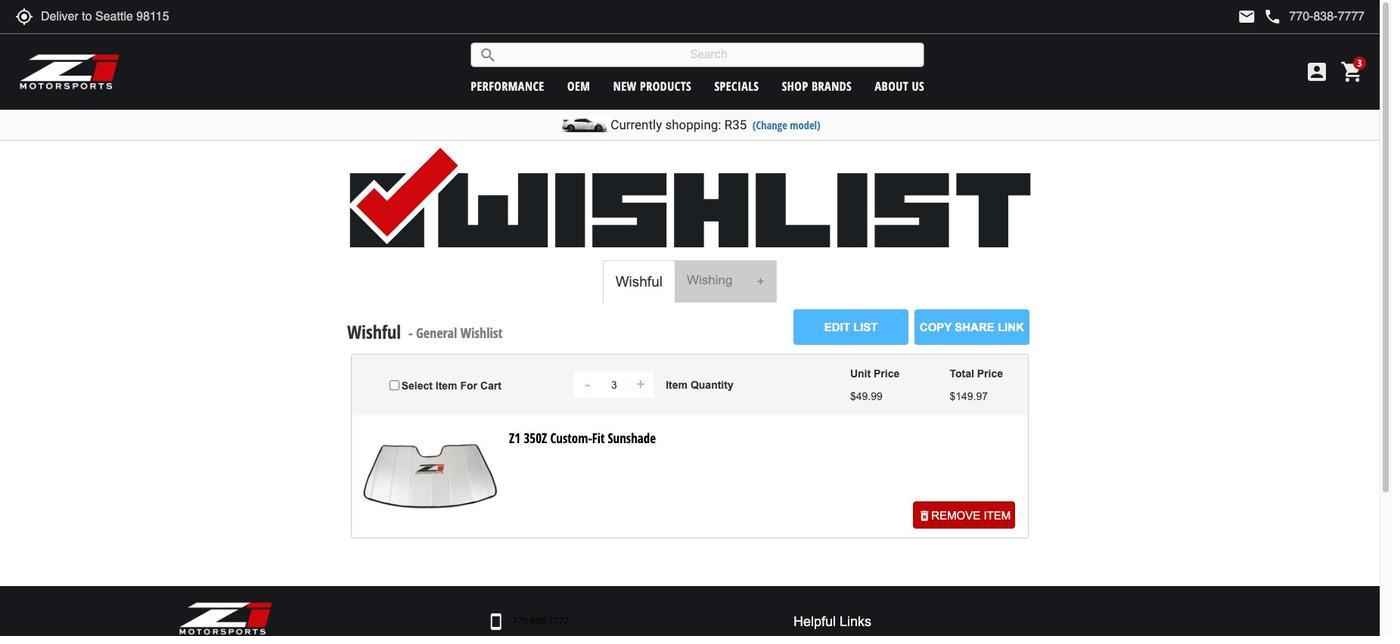 Task type: describe. For each thing, give the bounding box(es) containing it.
shop brands
[[782, 78, 852, 94]]

cart
[[480, 380, 502, 392]]

new products
[[614, 78, 692, 94]]

wishing
[[687, 273, 733, 288]]

$149.97
[[950, 390, 988, 402]]

oem
[[568, 78, 591, 94]]

edit list button
[[794, 310, 909, 345]]

general
[[416, 324, 457, 342]]

wishful for wishful
[[616, 274, 663, 290]]

model)
[[790, 118, 821, 132]]

mail
[[1238, 8, 1257, 26]]

wishful - general wishlist
[[347, 320, 503, 345]]

1 horizontal spatial -
[[585, 376, 590, 393]]

mail phone
[[1238, 8, 1282, 26]]

remove
[[932, 509, 981, 522]]

7777
[[549, 616, 569, 627]]

link
[[998, 321, 1025, 334]]

unit
[[851, 368, 871, 380]]

new products link
[[614, 78, 692, 94]]

shop brands link
[[782, 78, 852, 94]]

838-
[[531, 616, 549, 627]]

edit list
[[825, 321, 878, 334]]

(change
[[753, 118, 788, 132]]

about
[[875, 78, 909, 94]]

350z
[[524, 430, 547, 447]]

new
[[614, 78, 637, 94]]

search
[[479, 46, 497, 64]]

currently
[[611, 117, 662, 132]]

item
[[984, 509, 1011, 522]]

share
[[955, 321, 995, 334]]

performance
[[471, 78, 545, 94]]

total
[[950, 368, 975, 380]]

unit price
[[851, 368, 900, 380]]

+ button
[[745, 261, 777, 303]]

3
[[612, 379, 617, 391]]

mail link
[[1238, 8, 1257, 26]]

select item for cart
[[402, 380, 502, 392]]

z1 motorsports logo image
[[19, 53, 121, 91]]

helpful
[[794, 614, 836, 629]]

delete_forever
[[918, 509, 932, 523]]

my_location
[[15, 8, 33, 26]]

us
[[912, 78, 925, 94]]

about us link
[[875, 78, 925, 94]]

for
[[460, 380, 478, 392]]

770-838-7777 link
[[513, 615, 569, 628]]

copy share link button
[[915, 310, 1030, 345]]

shopping_cart
[[1341, 60, 1365, 84]]



Task type: vqa. For each thing, say whether or not it's contained in the screenshot.
OEM
yes



Task type: locate. For each thing, give the bounding box(es) containing it.
2 price from the left
[[978, 368, 1004, 380]]

custom-
[[551, 430, 592, 447]]

shopping:
[[666, 117, 722, 132]]

z1 company logo image
[[178, 601, 273, 636]]

+
[[757, 274, 765, 289], [637, 376, 645, 393]]

price for total price
[[978, 368, 1004, 380]]

edit
[[825, 321, 851, 334]]

item quantity
[[666, 379, 734, 391]]

- left 3
[[585, 376, 590, 393]]

1 vertical spatial +
[[637, 376, 645, 393]]

wishful left general
[[347, 320, 401, 345]]

-
[[409, 324, 413, 342], [585, 376, 590, 393]]

wishful for wishful - general wishlist
[[347, 320, 401, 345]]

z1 350z custom-fit sunshade image
[[361, 424, 500, 529]]

r35
[[725, 117, 747, 132]]

item
[[666, 379, 688, 391], [436, 380, 458, 392]]

770-
[[513, 616, 531, 627]]

shopping_cart link
[[1337, 60, 1365, 84]]

None checkbox
[[389, 380, 399, 390]]

item left 'quantity'
[[666, 379, 688, 391]]

item left the for
[[436, 380, 458, 392]]

copy
[[920, 321, 952, 334]]

1 vertical spatial -
[[585, 376, 590, 393]]

0 vertical spatial -
[[409, 324, 413, 342]]

0 horizontal spatial wishful
[[347, 320, 401, 345]]

specials link
[[715, 78, 759, 94]]

brands
[[812, 78, 852, 94]]

wishful button
[[604, 261, 675, 303]]

price for unit price
[[874, 368, 900, 380]]

account_box
[[1306, 60, 1330, 84]]

list
[[854, 321, 878, 334]]

sunshade
[[608, 430, 656, 447]]

specials
[[715, 78, 759, 94]]

wishful inside "button"
[[616, 274, 663, 290]]

smartphone 770-838-7777
[[487, 613, 569, 631]]

delete_forever remove item
[[918, 509, 1011, 523]]

- left general
[[409, 324, 413, 342]]

1 horizontal spatial +
[[757, 274, 765, 289]]

z1
[[509, 430, 521, 447]]

shop
[[782, 78, 809, 94]]

products
[[640, 78, 692, 94]]

wishful left the "wishing" button
[[616, 274, 663, 290]]

about us
[[875, 78, 925, 94]]

wishful
[[616, 274, 663, 290], [347, 320, 401, 345]]

1 horizontal spatial price
[[978, 368, 1004, 380]]

account_box link
[[1302, 60, 1334, 84]]

total price
[[950, 368, 1004, 380]]

oem link
[[568, 78, 591, 94]]

$49.99
[[851, 390, 883, 402]]

price right unit at the bottom of the page
[[874, 368, 900, 380]]

- inside wishful - general wishlist
[[409, 324, 413, 342]]

0 horizontal spatial price
[[874, 368, 900, 380]]

+ right the "wishing" button
[[757, 274, 765, 289]]

(change model) link
[[753, 118, 821, 132]]

links
[[840, 614, 872, 629]]

price right total on the right
[[978, 368, 1004, 380]]

+ right 3
[[637, 376, 645, 393]]

wishing button
[[675, 261, 745, 301]]

z1 350z custom-fit sunshade
[[509, 430, 656, 447]]

Search search field
[[497, 43, 924, 67]]

phone
[[1264, 8, 1282, 26]]

copy share link
[[920, 321, 1025, 334]]

1 horizontal spatial wishful
[[616, 274, 663, 290]]

0 horizontal spatial item
[[436, 380, 458, 392]]

0 vertical spatial wishful
[[616, 274, 663, 290]]

price
[[874, 368, 900, 380], [978, 368, 1004, 380]]

z1 350z custom-fit sunshade link
[[509, 430, 656, 447]]

0 horizontal spatial +
[[637, 376, 645, 393]]

1 vertical spatial wishful
[[347, 320, 401, 345]]

quantity
[[691, 379, 734, 391]]

+ inside button
[[757, 274, 765, 289]]

helpful links
[[794, 614, 872, 629]]

select
[[402, 380, 433, 392]]

wishlist
[[461, 324, 503, 342]]

currently shopping: r35 (change model)
[[611, 117, 821, 132]]

1 horizontal spatial item
[[666, 379, 688, 391]]

phone link
[[1264, 8, 1365, 26]]

performance link
[[471, 78, 545, 94]]

0 vertical spatial +
[[757, 274, 765, 289]]

0 horizontal spatial -
[[409, 324, 413, 342]]

1 price from the left
[[874, 368, 900, 380]]

fit
[[592, 430, 605, 447]]

smartphone
[[487, 613, 505, 631]]



